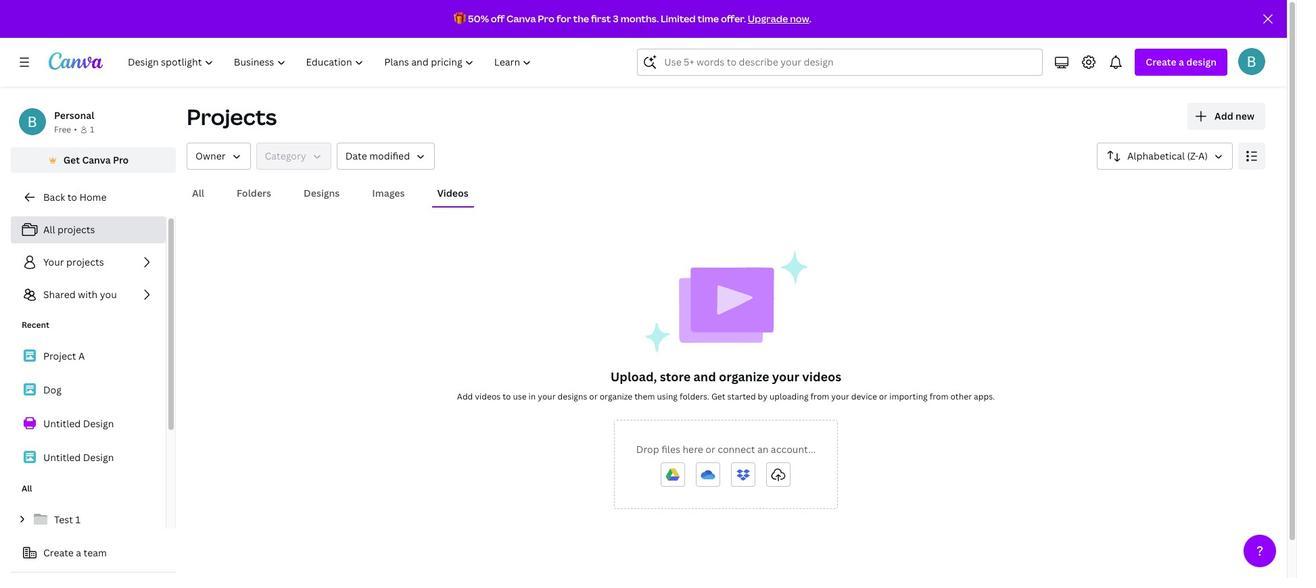 Task type: describe. For each thing, give the bounding box(es) containing it.
drop files here or connect an account...
[[637, 443, 816, 456]]

pro inside button
[[113, 154, 129, 166]]

in
[[529, 391, 536, 403]]

dog
[[43, 384, 62, 397]]

2 vertical spatial all
[[22, 483, 32, 495]]

off
[[491, 12, 505, 25]]

upgrade now button
[[748, 12, 810, 25]]

brad klo image
[[1239, 48, 1266, 75]]

shared
[[43, 288, 76, 301]]

dog link
[[11, 376, 166, 405]]

by
[[758, 391, 768, 403]]

Search search field
[[665, 49, 1017, 75]]

alphabetical (z-a)
[[1128, 150, 1208, 162]]

.
[[810, 12, 812, 25]]

limited
[[661, 12, 696, 25]]

🎁 50% off canva pro for the first 3 months. limited time offer. upgrade now .
[[454, 12, 812, 25]]

0 vertical spatial organize
[[719, 369, 770, 385]]

date
[[346, 150, 367, 162]]

get canva pro
[[63, 154, 129, 166]]

your projects
[[43, 256, 104, 269]]

alphabetical
[[1128, 150, 1186, 162]]

list containing project a
[[11, 342, 166, 472]]

projects for all projects
[[57, 223, 95, 236]]

1 horizontal spatial pro
[[538, 12, 555, 25]]

the
[[573, 12, 589, 25]]

folders
[[237, 187, 271, 200]]

new
[[1236, 110, 1255, 122]]

create a team button
[[11, 540, 176, 567]]

untitled for 2nd untitled design link from the top
[[43, 451, 81, 464]]

using
[[657, 391, 678, 403]]

other
[[951, 391, 972, 403]]

design
[[1187, 55, 1217, 68]]

1 untitled design link from the top
[[11, 410, 166, 438]]

canva inside button
[[82, 154, 111, 166]]

3
[[613, 12, 619, 25]]

design for second untitled design link from the bottom
[[83, 417, 114, 430]]

time
[[698, 12, 719, 25]]

untitled design for second untitled design link from the bottom
[[43, 417, 114, 430]]

all for all projects
[[43, 223, 55, 236]]

apps.
[[974, 391, 995, 403]]

uploading
[[770, 391, 809, 403]]

your projects link
[[11, 249, 166, 276]]

create for create a design
[[1146, 55, 1177, 68]]

project
[[43, 350, 76, 363]]

shared with you
[[43, 288, 117, 301]]

add inside dropdown button
[[1215, 110, 1234, 122]]

get canva pro button
[[11, 148, 176, 173]]

recent
[[22, 319, 49, 331]]

1 horizontal spatial videos
[[803, 369, 842, 385]]

files
[[662, 443, 681, 456]]

back to home
[[43, 191, 107, 204]]

0 horizontal spatial your
[[538, 391, 556, 403]]

connect
[[718, 443, 755, 456]]

create for create a team
[[43, 547, 74, 560]]

untitled for second untitled design link from the bottom
[[43, 417, 81, 430]]

add new
[[1215, 110, 1255, 122]]

and
[[694, 369, 716, 385]]

create a design
[[1146, 55, 1217, 68]]

a
[[78, 350, 85, 363]]

(z-
[[1188, 150, 1199, 162]]

an
[[758, 443, 769, 456]]

2 from from the left
[[930, 391, 949, 403]]

store
[[660, 369, 691, 385]]

add new button
[[1188, 103, 1266, 130]]

all projects
[[43, 223, 95, 236]]

all button
[[187, 181, 210, 206]]

first
[[591, 12, 611, 25]]

account...
[[771, 443, 816, 456]]

get inside button
[[63, 154, 80, 166]]

🎁
[[454, 12, 466, 25]]

modified
[[370, 150, 410, 162]]

category
[[265, 150, 306, 162]]

team
[[84, 547, 107, 560]]

now
[[790, 12, 810, 25]]

2 untitled design link from the top
[[11, 444, 166, 472]]

home
[[79, 191, 107, 204]]

Category button
[[256, 143, 331, 170]]

2 horizontal spatial or
[[879, 391, 888, 403]]

designs
[[558, 391, 588, 403]]

you
[[100, 288, 117, 301]]

designs
[[304, 187, 340, 200]]

upgrade
[[748, 12, 788, 25]]

project a link
[[11, 342, 166, 371]]

folders button
[[231, 181, 277, 206]]

untitled design for 2nd untitled design link from the top
[[43, 451, 114, 464]]



Task type: locate. For each thing, give the bounding box(es) containing it.
1 vertical spatial design
[[83, 451, 114, 464]]

50%
[[468, 12, 489, 25]]

months.
[[621, 12, 659, 25]]

add inside upload, store and organize your videos add videos to use in your designs or organize them using folders. get started by uploading from your device or importing from other apps.
[[457, 391, 473, 403]]

to right back
[[67, 191, 77, 204]]

design for 2nd untitled design link from the top
[[83, 451, 114, 464]]

a for design
[[1179, 55, 1185, 68]]

all inside button
[[192, 187, 204, 200]]

pro up back to home link
[[113, 154, 129, 166]]

images button
[[367, 181, 410, 206]]

your right in
[[538, 391, 556, 403]]

1 untitled from the top
[[43, 417, 81, 430]]

organize up started
[[719, 369, 770, 385]]

back
[[43, 191, 65, 204]]

1 vertical spatial untitled design link
[[11, 444, 166, 472]]

0 horizontal spatial canva
[[82, 154, 111, 166]]

to left the use
[[503, 391, 511, 403]]

use
[[513, 391, 527, 403]]

videos
[[803, 369, 842, 385], [475, 391, 501, 403]]

0 horizontal spatial to
[[67, 191, 77, 204]]

canva
[[507, 12, 536, 25], [82, 154, 111, 166]]

None search field
[[638, 49, 1044, 76]]

back to home link
[[11, 184, 176, 211]]

1 design from the top
[[83, 417, 114, 430]]

add left the use
[[457, 391, 473, 403]]

designs button
[[298, 181, 345, 206]]

projects
[[57, 223, 95, 236], [66, 256, 104, 269]]

Sort by button
[[1097, 143, 1233, 170]]

a)
[[1199, 150, 1208, 162]]

here
[[683, 443, 704, 456]]

projects right 'your'
[[66, 256, 104, 269]]

•
[[74, 124, 77, 135]]

1 right '•'
[[90, 124, 94, 135]]

0 vertical spatial pro
[[538, 12, 555, 25]]

1 horizontal spatial from
[[930, 391, 949, 403]]

all projects link
[[11, 217, 166, 244]]

top level navigation element
[[119, 49, 544, 76]]

1 right test
[[75, 514, 80, 526]]

videos
[[437, 187, 469, 200]]

1 list from the top
[[11, 217, 166, 309]]

untitled design
[[43, 417, 114, 430], [43, 451, 114, 464]]

untitled design link
[[11, 410, 166, 438], [11, 444, 166, 472]]

test
[[54, 514, 73, 526]]

1 vertical spatial add
[[457, 391, 473, 403]]

1 vertical spatial to
[[503, 391, 511, 403]]

create left design
[[1146, 55, 1177, 68]]

untitled design down dog link
[[43, 417, 114, 430]]

projects inside your projects link
[[66, 256, 104, 269]]

test 1
[[54, 514, 80, 526]]

a inside create a design dropdown button
[[1179, 55, 1185, 68]]

for
[[557, 12, 571, 25]]

owner
[[196, 150, 226, 162]]

0 vertical spatial add
[[1215, 110, 1234, 122]]

1 vertical spatial a
[[76, 547, 81, 560]]

1 horizontal spatial or
[[706, 443, 716, 456]]

0 vertical spatial design
[[83, 417, 114, 430]]

1 horizontal spatial 1
[[90, 124, 94, 135]]

1 vertical spatial organize
[[600, 391, 633, 403]]

1 horizontal spatial a
[[1179, 55, 1185, 68]]

0 horizontal spatial organize
[[600, 391, 633, 403]]

or right designs
[[590, 391, 598, 403]]

them
[[635, 391, 655, 403]]

organize down upload,
[[600, 391, 633, 403]]

1 from from the left
[[811, 391, 830, 403]]

images
[[372, 187, 405, 200]]

0 horizontal spatial a
[[76, 547, 81, 560]]

0 horizontal spatial or
[[590, 391, 598, 403]]

a for team
[[76, 547, 81, 560]]

projects
[[187, 102, 277, 131]]

0 vertical spatial videos
[[803, 369, 842, 385]]

all
[[192, 187, 204, 200], [43, 223, 55, 236], [22, 483, 32, 495]]

2 untitled design from the top
[[43, 451, 114, 464]]

get down '•'
[[63, 154, 80, 166]]

get inside upload, store and organize your videos add videos to use in your designs or organize them using folders. get started by uploading from your device or importing from other apps.
[[712, 391, 726, 403]]

1 horizontal spatial all
[[43, 223, 55, 236]]

from
[[811, 391, 830, 403], [930, 391, 949, 403]]

or right here
[[706, 443, 716, 456]]

1 vertical spatial list
[[11, 342, 166, 472]]

a
[[1179, 55, 1185, 68], [76, 547, 81, 560]]

0 vertical spatial all
[[192, 187, 204, 200]]

shared with you link
[[11, 281, 166, 309]]

canva up home
[[82, 154, 111, 166]]

get left started
[[712, 391, 726, 403]]

your
[[43, 256, 64, 269]]

a left team
[[76, 547, 81, 560]]

1 horizontal spatial to
[[503, 391, 511, 403]]

personal
[[54, 109, 94, 122]]

your up uploading
[[773, 369, 800, 385]]

started
[[728, 391, 756, 403]]

0 horizontal spatial get
[[63, 154, 80, 166]]

0 vertical spatial a
[[1179, 55, 1185, 68]]

add left new
[[1215, 110, 1234, 122]]

untitled design link down dog link
[[11, 410, 166, 438]]

to inside upload, store and organize your videos add videos to use in your designs or organize them using folders. get started by uploading from your device or importing from other apps.
[[503, 391, 511, 403]]

1 vertical spatial create
[[43, 547, 74, 560]]

2 list from the top
[[11, 342, 166, 472]]

0 vertical spatial to
[[67, 191, 77, 204]]

test 1 link
[[11, 506, 166, 535]]

organize
[[719, 369, 770, 385], [600, 391, 633, 403]]

Date modified button
[[337, 143, 435, 170]]

videos left the use
[[475, 391, 501, 403]]

2 untitled from the top
[[43, 451, 81, 464]]

0 vertical spatial get
[[63, 154, 80, 166]]

1 vertical spatial 1
[[75, 514, 80, 526]]

free
[[54, 124, 71, 135]]

untitled design up test 1
[[43, 451, 114, 464]]

from left other
[[930, 391, 949, 403]]

1 vertical spatial get
[[712, 391, 726, 403]]

list
[[11, 217, 166, 309], [11, 342, 166, 472]]

your left "device" on the bottom right of page
[[832, 391, 850, 403]]

0 horizontal spatial 1
[[75, 514, 80, 526]]

all for all button
[[192, 187, 204, 200]]

0 vertical spatial untitled design
[[43, 417, 114, 430]]

or right "device" on the bottom right of page
[[879, 391, 888, 403]]

1 untitled design from the top
[[43, 417, 114, 430]]

1 inside 'link'
[[75, 514, 80, 526]]

project a
[[43, 350, 85, 363]]

create a team
[[43, 547, 107, 560]]

1
[[90, 124, 94, 135], [75, 514, 80, 526]]

create inside create a design dropdown button
[[1146, 55, 1177, 68]]

0 horizontal spatial from
[[811, 391, 830, 403]]

design up test 1 'link'
[[83, 451, 114, 464]]

0 vertical spatial projects
[[57, 223, 95, 236]]

free •
[[54, 124, 77, 135]]

projects inside all projects link
[[57, 223, 95, 236]]

drop
[[637, 443, 660, 456]]

1 horizontal spatial create
[[1146, 55, 1177, 68]]

create a design button
[[1136, 49, 1228, 76]]

untitled
[[43, 417, 81, 430], [43, 451, 81, 464]]

0 vertical spatial untitled design link
[[11, 410, 166, 438]]

untitled down dog
[[43, 417, 81, 430]]

1 vertical spatial pro
[[113, 154, 129, 166]]

0 vertical spatial untitled
[[43, 417, 81, 430]]

folders.
[[680, 391, 710, 403]]

videos button
[[432, 181, 474, 206]]

0 horizontal spatial create
[[43, 547, 74, 560]]

add
[[1215, 110, 1234, 122], [457, 391, 473, 403]]

0 vertical spatial canva
[[507, 12, 536, 25]]

1 vertical spatial canva
[[82, 154, 111, 166]]

projects down the back to home
[[57, 223, 95, 236]]

with
[[78, 288, 98, 301]]

a inside create a team button
[[76, 547, 81, 560]]

upload,
[[611, 369, 657, 385]]

a left design
[[1179, 55, 1185, 68]]

your
[[773, 369, 800, 385], [538, 391, 556, 403], [832, 391, 850, 403]]

date modified
[[346, 150, 410, 162]]

projects for your projects
[[66, 256, 104, 269]]

0 vertical spatial create
[[1146, 55, 1177, 68]]

1 horizontal spatial add
[[1215, 110, 1234, 122]]

0 horizontal spatial pro
[[113, 154, 129, 166]]

device
[[852, 391, 878, 403]]

design down dog link
[[83, 417, 114, 430]]

0 vertical spatial list
[[11, 217, 166, 309]]

canva right off
[[507, 12, 536, 25]]

create inside create a team button
[[43, 547, 74, 560]]

2 horizontal spatial all
[[192, 187, 204, 200]]

1 horizontal spatial organize
[[719, 369, 770, 385]]

1 vertical spatial projects
[[66, 256, 104, 269]]

0 horizontal spatial add
[[457, 391, 473, 403]]

list containing all projects
[[11, 217, 166, 309]]

create
[[1146, 55, 1177, 68], [43, 547, 74, 560]]

1 horizontal spatial get
[[712, 391, 726, 403]]

videos up uploading
[[803, 369, 842, 385]]

get
[[63, 154, 80, 166], [712, 391, 726, 403]]

importing
[[890, 391, 928, 403]]

1 vertical spatial videos
[[475, 391, 501, 403]]

1 vertical spatial untitled design
[[43, 451, 114, 464]]

upload, store and organize your videos add videos to use in your designs or organize them using folders. get started by uploading from your device or importing from other apps.
[[457, 369, 995, 403]]

0 horizontal spatial videos
[[475, 391, 501, 403]]

2 horizontal spatial your
[[832, 391, 850, 403]]

Owner button
[[187, 143, 251, 170]]

to
[[67, 191, 77, 204], [503, 391, 511, 403]]

create down test
[[43, 547, 74, 560]]

1 vertical spatial all
[[43, 223, 55, 236]]

0 horizontal spatial all
[[22, 483, 32, 495]]

0 vertical spatial 1
[[90, 124, 94, 135]]

offer.
[[721, 12, 746, 25]]

1 horizontal spatial your
[[773, 369, 800, 385]]

2 design from the top
[[83, 451, 114, 464]]

1 vertical spatial untitled
[[43, 451, 81, 464]]

1 horizontal spatial canva
[[507, 12, 536, 25]]

pro
[[538, 12, 555, 25], [113, 154, 129, 166]]

untitled design link up test 1 'link'
[[11, 444, 166, 472]]

untitled up test
[[43, 451, 81, 464]]

from right uploading
[[811, 391, 830, 403]]

pro left for on the left top of page
[[538, 12, 555, 25]]



Task type: vqa. For each thing, say whether or not it's contained in the screenshot.
group
no



